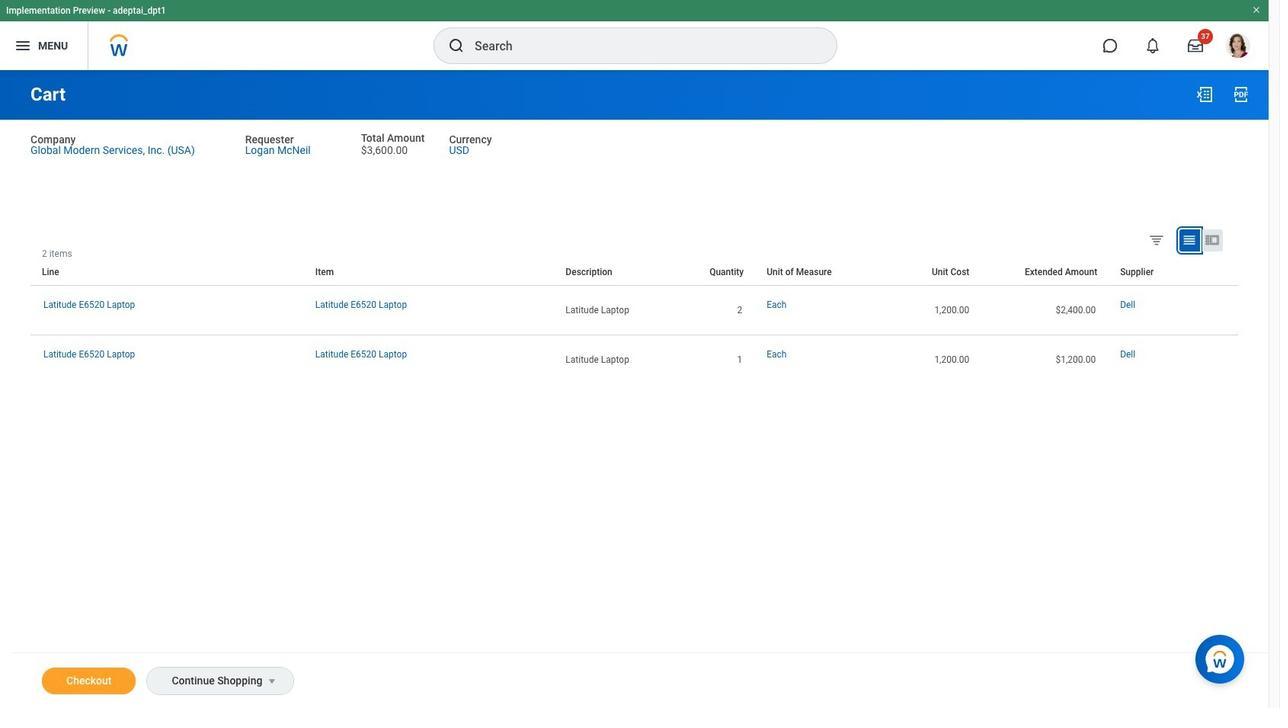 Task type: describe. For each thing, give the bounding box(es) containing it.
select to filter grid data image
[[1149, 232, 1166, 248]]

justify image
[[14, 37, 32, 55]]

view printable version (pdf) image
[[1233, 85, 1251, 104]]

profile logan mcneil image
[[1226, 34, 1251, 61]]

Toggle to List Detail view radio
[[1203, 229, 1223, 251]]

Toggle to Grid view radio
[[1180, 229, 1201, 251]]

caret down image
[[263, 675, 282, 688]]



Task type: locate. For each thing, give the bounding box(es) containing it.
toolbar
[[1227, 248, 1239, 259]]

export to excel image
[[1196, 85, 1214, 104]]

search image
[[447, 37, 466, 55]]

inbox large image
[[1188, 38, 1204, 53]]

banner
[[0, 0, 1269, 70]]

close environment banner image
[[1252, 5, 1262, 14]]

toggle to grid view image
[[1182, 232, 1198, 248]]

option group
[[1146, 229, 1235, 255]]

notifications large image
[[1146, 38, 1161, 53]]

toggle to list detail view image
[[1205, 232, 1220, 248]]

main content
[[0, 70, 1269, 708]]

Search Workday  search field
[[475, 29, 806, 63]]



Task type: vqa. For each thing, say whether or not it's contained in the screenshot.
Sort icon
no



